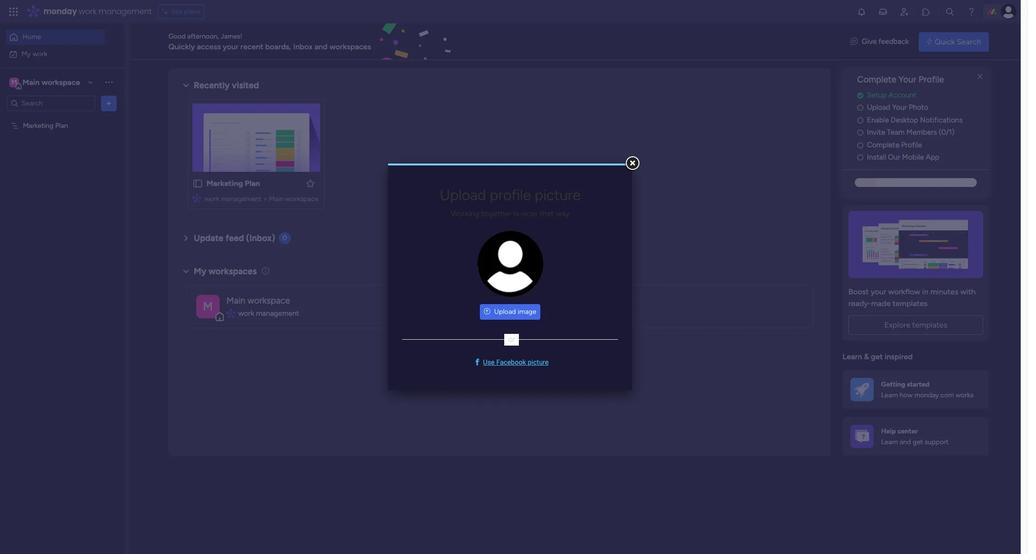Task type: locate. For each thing, give the bounding box(es) containing it.
upload inside upload profile picture working together is nicer that way
[[440, 187, 486, 204]]

1 vertical spatial templates
[[913, 320, 948, 330]]

get
[[871, 352, 883, 361], [913, 438, 923, 446]]

circle o image inside invite team members (0/1) link
[[858, 129, 864, 136]]

support
[[925, 438, 949, 446]]

enable
[[867, 116, 889, 124]]

your up the made
[[871, 287, 887, 296]]

upload your photo link
[[858, 102, 989, 113]]

1 vertical spatial your
[[893, 103, 907, 112]]

0 vertical spatial workspace image
[[9, 77, 19, 88]]

1 vertical spatial main
[[269, 195, 284, 203]]

learn left &
[[843, 352, 863, 361]]

plan down search in workspace field on the left of page
[[55, 121, 68, 130]]

my inside button
[[21, 50, 31, 58]]

circle o image
[[858, 117, 864, 124], [858, 129, 864, 136]]

picture right facebook
[[528, 358, 549, 366]]

management
[[99, 6, 152, 17], [221, 195, 262, 203], [256, 309, 299, 318]]

and down the center
[[900, 438, 911, 446]]

0 horizontal spatial main
[[22, 77, 40, 87]]

my for my work
[[21, 50, 31, 58]]

0 vertical spatial upload
[[867, 103, 891, 112]]

0 vertical spatial learn
[[843, 352, 863, 361]]

1 horizontal spatial my
[[194, 266, 207, 277]]

upload up working
[[440, 187, 486, 204]]

main down my work
[[22, 77, 40, 87]]

1 circle o image from the top
[[858, 104, 864, 111]]

1 vertical spatial component image
[[227, 309, 235, 318]]

workspaces inside good afternoon, james! quickly access your recent boards, inbox and workspaces
[[330, 42, 371, 51]]

1 horizontal spatial component image
[[227, 309, 235, 318]]

workspaces
[[330, 42, 371, 51], [209, 266, 257, 277]]

account
[[889, 91, 917, 100]]

your up account
[[899, 74, 917, 85]]

marketing plan down search in workspace field on the left of page
[[23, 121, 68, 130]]

Search in workspace field
[[21, 98, 82, 109]]

1 horizontal spatial your
[[871, 287, 887, 296]]

main
[[22, 77, 40, 87], [269, 195, 284, 203], [227, 295, 245, 306]]

main inside workspace selection element
[[22, 77, 40, 87]]

upload
[[867, 103, 891, 112], [440, 187, 486, 204], [494, 307, 516, 316]]

marketing down search in workspace field on the left of page
[[23, 121, 54, 130]]

0 vertical spatial circle o image
[[858, 117, 864, 124]]

upload inside 'link'
[[867, 103, 891, 112]]

0 horizontal spatial component image
[[192, 194, 201, 202]]

0 vertical spatial marketing
[[23, 121, 54, 130]]

your down james!
[[223, 42, 239, 51]]

home button
[[6, 29, 105, 45]]

apps image
[[922, 7, 931, 17]]

plan up work management > main workspace
[[245, 179, 260, 188]]

workspace up work management
[[248, 295, 290, 306]]

and
[[315, 42, 328, 51], [900, 438, 911, 446]]

2 circle o image from the top
[[858, 129, 864, 136]]

main workspace inside workspace selection element
[[22, 77, 80, 87]]

0 vertical spatial and
[[315, 42, 328, 51]]

james!
[[221, 32, 243, 40]]

circle o image inside enable desktop notifications 'link'
[[858, 117, 864, 124]]

see plans button
[[158, 4, 205, 19]]

plan
[[55, 121, 68, 130], [245, 179, 260, 188]]

main workspace up work management
[[227, 295, 290, 306]]

1 horizontal spatial get
[[913, 438, 923, 446]]

workflow
[[889, 287, 921, 296]]

templates
[[893, 299, 928, 308], [913, 320, 948, 330]]

1 vertical spatial workspaces
[[209, 266, 257, 277]]

0 vertical spatial m
[[11, 78, 17, 86]]

explore
[[885, 320, 911, 330]]

0 vertical spatial my
[[21, 50, 31, 58]]

1 vertical spatial and
[[900, 438, 911, 446]]

marketing plan list box
[[0, 115, 125, 266]]

close recently visited image
[[180, 80, 192, 91]]

install
[[867, 153, 887, 162]]

1 horizontal spatial m
[[203, 299, 213, 313]]

2 horizontal spatial upload
[[867, 103, 891, 112]]

picture
[[535, 187, 581, 204], [528, 358, 549, 366]]

and right inbox at top left
[[315, 42, 328, 51]]

work up update
[[205, 195, 220, 203]]

1 horizontal spatial marketing
[[207, 179, 243, 188]]

and inside good afternoon, james! quickly access your recent boards, inbox and workspaces
[[315, 42, 328, 51]]

1 horizontal spatial upload
[[494, 307, 516, 316]]

learn
[[843, 352, 863, 361], [882, 391, 898, 400], [882, 438, 898, 446]]

monday.com
[[915, 391, 954, 400]]

0 vertical spatial your
[[899, 74, 917, 85]]

circle o image left invite
[[858, 129, 864, 136]]

upload inside "button"
[[494, 307, 516, 316]]

use
[[483, 358, 495, 366]]

your for upload
[[893, 103, 907, 112]]

select product image
[[9, 7, 19, 17]]

inbox
[[293, 42, 313, 51]]

complete for complete your profile
[[858, 74, 897, 85]]

1 vertical spatial my
[[194, 266, 207, 277]]

0 horizontal spatial plan
[[55, 121, 68, 130]]

get down the center
[[913, 438, 923, 446]]

upload profile picture working together is nicer that way
[[440, 187, 581, 218]]

0 vertical spatial workspace
[[41, 77, 80, 87]]

members
[[907, 128, 937, 137]]

upload up enable on the right top
[[867, 103, 891, 112]]

0 horizontal spatial upload
[[440, 187, 486, 204]]

recent
[[241, 42, 263, 51]]

update
[[194, 233, 224, 244]]

your inside the boost your workflow in minutes with ready-made templates
[[871, 287, 887, 296]]

complete profile link
[[858, 140, 989, 151]]

component image
[[192, 194, 201, 202], [227, 309, 235, 318]]

profile up the "setup account" "link"
[[919, 74, 945, 85]]

1 vertical spatial learn
[[882, 391, 898, 400]]

1 vertical spatial management
[[221, 195, 262, 203]]

1 horizontal spatial workspaces
[[330, 42, 371, 51]]

upload your photo
[[867, 103, 929, 112]]

your down account
[[893, 103, 907, 112]]

0 vertical spatial plan
[[55, 121, 68, 130]]

main down 'my workspaces'
[[227, 295, 245, 306]]

2 vertical spatial management
[[256, 309, 299, 318]]

1 horizontal spatial and
[[900, 438, 911, 446]]

workspace selection element
[[9, 76, 82, 89]]

get right &
[[871, 352, 883, 361]]

circle o image for upload
[[858, 104, 864, 111]]

component image left work management
[[227, 309, 235, 318]]

my workspaces
[[194, 266, 257, 277]]

option
[[0, 117, 125, 119]]

add to favorites image
[[306, 179, 316, 188]]

0 vertical spatial complete
[[858, 74, 897, 85]]

2 circle o image from the top
[[858, 142, 864, 149]]

way
[[556, 209, 570, 218]]

0 horizontal spatial your
[[223, 42, 239, 51]]

complete up setup
[[858, 74, 897, 85]]

your for complete
[[899, 74, 917, 85]]

0 horizontal spatial my
[[21, 50, 31, 58]]

1 vertical spatial m
[[203, 299, 213, 313]]

0 vertical spatial main workspace
[[22, 77, 80, 87]]

circle o image left 'install'
[[858, 154, 864, 161]]

0 horizontal spatial main workspace
[[22, 77, 80, 87]]

picture up way
[[535, 187, 581, 204]]

learn inside getting started learn how monday.com works
[[882, 391, 898, 400]]

1 vertical spatial circle o image
[[858, 129, 864, 136]]

1 vertical spatial marketing plan
[[207, 179, 260, 188]]

1 vertical spatial picture
[[528, 358, 549, 366]]

getting
[[882, 380, 906, 389]]

1 vertical spatial upload
[[440, 187, 486, 204]]

main workspace up search in workspace field on the left of page
[[22, 77, 80, 87]]

v2 bolt switch image
[[927, 36, 933, 47]]

component image down public board icon
[[192, 194, 201, 202]]

working
[[451, 209, 480, 218]]

2 vertical spatial learn
[[882, 438, 898, 446]]

component image for work management
[[227, 309, 235, 318]]

1 horizontal spatial plan
[[245, 179, 260, 188]]

circle o image inside complete profile link
[[858, 142, 864, 149]]

circle o image
[[858, 104, 864, 111], [858, 142, 864, 149], [858, 154, 864, 161]]

work
[[79, 6, 96, 17], [33, 50, 47, 58], [205, 195, 220, 203], [238, 309, 254, 318]]

circle o image inside upload your photo 'link'
[[858, 104, 864, 111]]

upload for profile
[[440, 187, 486, 204]]

center
[[898, 427, 918, 435]]

v2 upload arrow image
[[484, 308, 491, 316]]

0 vertical spatial your
[[223, 42, 239, 51]]

0 horizontal spatial and
[[315, 42, 328, 51]]

access
[[197, 42, 221, 51]]

main workspace
[[22, 77, 80, 87], [227, 295, 290, 306]]

boost your workflow in minutes with ready-made templates
[[849, 287, 976, 308]]

explore templates button
[[849, 315, 984, 335]]

0 horizontal spatial marketing
[[23, 121, 54, 130]]

marketing plan
[[23, 121, 68, 130], [207, 179, 260, 188]]

circle o image left enable on the right top
[[858, 117, 864, 124]]

workspaces down update feed (inbox)
[[209, 266, 257, 277]]

1 circle o image from the top
[[858, 117, 864, 124]]

0 vertical spatial templates
[[893, 299, 928, 308]]

1 vertical spatial your
[[871, 287, 887, 296]]

3 circle o image from the top
[[858, 154, 864, 161]]

learn down help
[[882, 438, 898, 446]]

1 vertical spatial get
[[913, 438, 923, 446]]

upload right v2 upload arrow image
[[494, 307, 516, 316]]

v2 user feedback image
[[851, 36, 858, 47]]

0 vertical spatial component image
[[192, 194, 201, 202]]

circle o image inside install our mobile app link
[[858, 154, 864, 161]]

m
[[11, 78, 17, 86], [203, 299, 213, 313]]

0 horizontal spatial marketing plan
[[23, 121, 68, 130]]

profile down invite team members (0/1)
[[902, 141, 923, 149]]

1 vertical spatial workspace
[[285, 195, 319, 203]]

upload image
[[494, 307, 537, 316]]

help image
[[967, 7, 977, 17]]

open update feed (inbox) image
[[180, 232, 192, 244]]

quick search button
[[919, 32, 989, 52]]

marketing right public board icon
[[207, 179, 243, 188]]

management for work management > main workspace
[[221, 195, 262, 203]]

work down 'my workspaces'
[[238, 309, 254, 318]]

0 vertical spatial main
[[22, 77, 40, 87]]

learn down getting
[[882, 391, 898, 400]]

my for my workspaces
[[194, 266, 207, 277]]

my
[[21, 50, 31, 58], [194, 266, 207, 277]]

your
[[899, 74, 917, 85], [893, 103, 907, 112]]

templates inside the boost your workflow in minutes with ready-made templates
[[893, 299, 928, 308]]

complete up 'install'
[[867, 141, 900, 149]]

circle o image down check circle icon
[[858, 104, 864, 111]]

1 vertical spatial plan
[[245, 179, 260, 188]]

upload for image
[[494, 307, 516, 316]]

circle o image left complete profile
[[858, 142, 864, 149]]

main right >
[[269, 195, 284, 203]]

1 vertical spatial profile
[[902, 141, 923, 149]]

2 vertical spatial main
[[227, 295, 245, 306]]

0 horizontal spatial get
[[871, 352, 883, 361]]

2 vertical spatial circle o image
[[858, 154, 864, 161]]

public board image
[[192, 178, 203, 189]]

1 vertical spatial main workspace
[[227, 295, 290, 306]]

workspaces right inbox at top left
[[330, 42, 371, 51]]

setup account link
[[858, 90, 989, 101]]

your
[[223, 42, 239, 51], [871, 287, 887, 296]]

that
[[540, 209, 554, 218]]

team
[[887, 128, 905, 137]]

templates right the explore
[[913, 320, 948, 330]]

0 vertical spatial get
[[871, 352, 883, 361]]

workspace down add to favorites icon
[[285, 195, 319, 203]]

recently visited
[[194, 80, 259, 91]]

my right the close my workspaces image
[[194, 266, 207, 277]]

0 horizontal spatial m
[[11, 78, 17, 86]]

enable desktop notifications
[[867, 116, 963, 124]]

learn inside the help center learn and get support
[[882, 438, 898, 446]]

marketing plan up work management > main workspace
[[207, 179, 260, 188]]

workspace up search in workspace field on the left of page
[[41, 77, 80, 87]]

management for work management
[[256, 309, 299, 318]]

work management
[[238, 309, 299, 318]]

0 vertical spatial circle o image
[[858, 104, 864, 111]]

0 vertical spatial marketing plan
[[23, 121, 68, 130]]

my down 'home'
[[21, 50, 31, 58]]

templates down workflow
[[893, 299, 928, 308]]

m inside workspace selection element
[[11, 78, 17, 86]]

1 vertical spatial circle o image
[[858, 142, 864, 149]]

0 horizontal spatial workspaces
[[209, 266, 257, 277]]

get inside the help center learn and get support
[[913, 438, 923, 446]]

0 vertical spatial profile
[[919, 74, 945, 85]]

profile
[[490, 187, 531, 204]]

1 horizontal spatial workspace image
[[196, 295, 220, 318]]

0 vertical spatial picture
[[535, 187, 581, 204]]

see plans
[[171, 7, 200, 16]]

your inside 'link'
[[893, 103, 907, 112]]

workspace image
[[9, 77, 19, 88], [196, 295, 220, 318]]

work down 'home'
[[33, 50, 47, 58]]

image
[[518, 307, 537, 316]]

1 vertical spatial workspace image
[[196, 295, 220, 318]]

0 vertical spatial workspaces
[[330, 42, 371, 51]]

1 vertical spatial complete
[[867, 141, 900, 149]]

m for the left workspace icon
[[11, 78, 17, 86]]

workspace
[[41, 77, 80, 87], [285, 195, 319, 203], [248, 295, 290, 306]]

1 horizontal spatial main
[[227, 295, 245, 306]]

picture inside upload profile picture working together is nicer that way
[[535, 187, 581, 204]]

facebook
[[497, 358, 526, 366]]

james peterson image
[[1001, 4, 1017, 20]]

2 vertical spatial upload
[[494, 307, 516, 316]]



Task type: vqa. For each thing, say whether or not it's contained in the screenshot.
Workspaces
yes



Task type: describe. For each thing, give the bounding box(es) containing it.
getting started element
[[843, 370, 989, 409]]

made
[[872, 299, 891, 308]]

picture for facebook
[[528, 358, 549, 366]]

learn for getting
[[882, 391, 898, 400]]

recently
[[194, 80, 230, 91]]

m for the right workspace icon
[[203, 299, 213, 313]]

close my workspaces image
[[180, 266, 192, 277]]

use facebook picture
[[483, 358, 549, 366]]

our
[[888, 153, 901, 162]]

0 horizontal spatial workspace image
[[9, 77, 19, 88]]

give
[[862, 37, 877, 46]]

work inside button
[[33, 50, 47, 58]]

invite
[[867, 128, 886, 137]]

upload for your
[[867, 103, 891, 112]]

templates image image
[[852, 211, 981, 278]]

p
[[523, 299, 530, 313]]

circle o image for enable
[[858, 117, 864, 124]]

install our mobile app
[[867, 153, 940, 162]]

in
[[923, 287, 929, 296]]

invite members image
[[900, 7, 910, 17]]

>
[[263, 195, 267, 203]]

getting started learn how monday.com works
[[882, 380, 974, 400]]

setup account
[[867, 91, 917, 100]]

1 horizontal spatial marketing plan
[[207, 179, 260, 188]]

inspired
[[885, 352, 913, 361]]

project planning
[[545, 295, 609, 306]]

my work
[[21, 50, 47, 58]]

0 vertical spatial management
[[99, 6, 152, 17]]

work management > main workspace
[[205, 195, 319, 203]]

monday
[[43, 6, 77, 17]]

feedback
[[879, 37, 909, 46]]

learn for help
[[882, 438, 898, 446]]

notifications image
[[857, 7, 867, 17]]

marketing inside list box
[[23, 121, 54, 130]]

how
[[900, 391, 913, 400]]

quick
[[935, 37, 955, 46]]

started
[[907, 380, 930, 389]]

complete for complete profile
[[867, 141, 900, 149]]

give feedback
[[862, 37, 909, 46]]

picture for profile
[[535, 187, 581, 204]]

photo
[[909, 103, 929, 112]]

templates inside button
[[913, 320, 948, 330]]

check circle image
[[858, 92, 864, 99]]

search everything image
[[946, 7, 955, 17]]

monday work management
[[43, 6, 152, 17]]

complete your profile
[[858, 74, 945, 85]]

is
[[514, 209, 519, 218]]

circle o image for install
[[858, 154, 864, 161]]

help center learn and get support
[[882, 427, 949, 446]]

and inside the help center learn and get support
[[900, 438, 911, 446]]

learn & get inspired
[[843, 352, 913, 361]]

help
[[882, 427, 896, 435]]

quick search
[[935, 37, 982, 46]]

dapulse x slim image
[[975, 71, 987, 83]]

afternoon,
[[187, 32, 219, 40]]

my work button
[[6, 46, 105, 62]]

project
[[545, 295, 574, 306]]

mobile
[[902, 153, 924, 162]]

&
[[864, 352, 869, 361]]

0
[[283, 234, 287, 242]]

good afternoon, james! quickly access your recent boards, inbox and workspaces
[[168, 32, 371, 51]]

app
[[926, 153, 940, 162]]

2 vertical spatial workspace
[[248, 295, 290, 306]]

boards,
[[265, 42, 291, 51]]

setup
[[867, 91, 887, 100]]

component image for work management > main workspace
[[192, 194, 201, 202]]

see
[[171, 7, 182, 16]]

workspace image
[[515, 295, 538, 318]]

1 vertical spatial marketing
[[207, 179, 243, 188]]

invite team members (0/1)
[[867, 128, 955, 137]]

works
[[956, 391, 974, 400]]

good
[[168, 32, 186, 40]]

feed
[[226, 233, 244, 244]]

planning
[[576, 295, 609, 306]]

together
[[481, 209, 512, 218]]

ready-
[[849, 299, 872, 308]]

circle o image for invite
[[858, 129, 864, 136]]

boost
[[849, 287, 869, 296]]

work right monday
[[79, 6, 96, 17]]

enable desktop notifications link
[[858, 115, 989, 126]]

explore templates
[[885, 320, 948, 330]]

quickly
[[168, 42, 195, 51]]

circle o image for complete
[[858, 142, 864, 149]]

component image
[[545, 309, 554, 318]]

help center element
[[843, 417, 989, 456]]

inbox image
[[879, 7, 888, 17]]

install our mobile app link
[[858, 152, 989, 163]]

(inbox)
[[246, 233, 275, 244]]

upload image button
[[480, 304, 540, 320]]

complete profile
[[867, 141, 923, 149]]

search
[[957, 37, 982, 46]]

plans
[[184, 7, 200, 16]]

invite team members (0/1) link
[[858, 127, 989, 138]]

2 horizontal spatial main
[[269, 195, 284, 203]]

plan inside marketing plan list box
[[55, 121, 68, 130]]

visited
[[232, 80, 259, 91]]

(0/1)
[[939, 128, 955, 137]]

marketing plan inside list box
[[23, 121, 68, 130]]

with
[[961, 287, 976, 296]]

minutes
[[931, 287, 959, 296]]

nicer
[[521, 209, 538, 218]]

your inside good afternoon, james! quickly access your recent boards, inbox and workspaces
[[223, 42, 239, 51]]

desktop
[[891, 116, 919, 124]]

1 horizontal spatial main workspace
[[227, 295, 290, 306]]

notifications
[[920, 116, 963, 124]]

home
[[22, 33, 41, 41]]

or
[[508, 335, 515, 344]]

update feed (inbox)
[[194, 233, 275, 244]]



